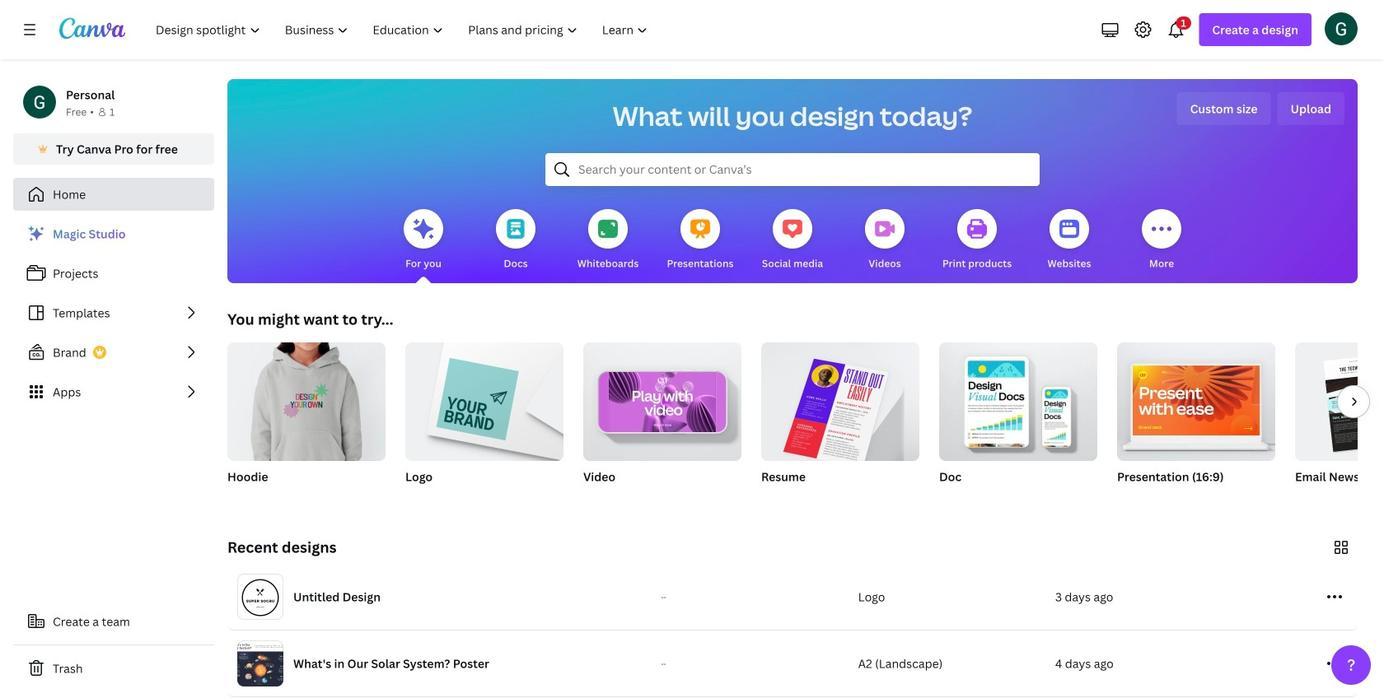 Task type: locate. For each thing, give the bounding box(es) containing it.
None search field
[[546, 153, 1040, 186]]

greg robinson image
[[1325, 12, 1358, 45]]

list
[[13, 218, 214, 409]]

Search search field
[[579, 154, 1007, 185]]

group
[[227, 336, 386, 506], [227, 336, 386, 462], [405, 336, 564, 506], [405, 336, 564, 462], [583, 336, 742, 506], [583, 336, 742, 462], [762, 336, 920, 506], [762, 336, 920, 469], [940, 343, 1098, 506], [940, 343, 1098, 462], [1118, 343, 1276, 506], [1296, 343, 1385, 506]]



Task type: describe. For each thing, give the bounding box(es) containing it.
top level navigation element
[[145, 13, 662, 46]]



Task type: vqa. For each thing, say whether or not it's contained in the screenshot.
search field
yes



